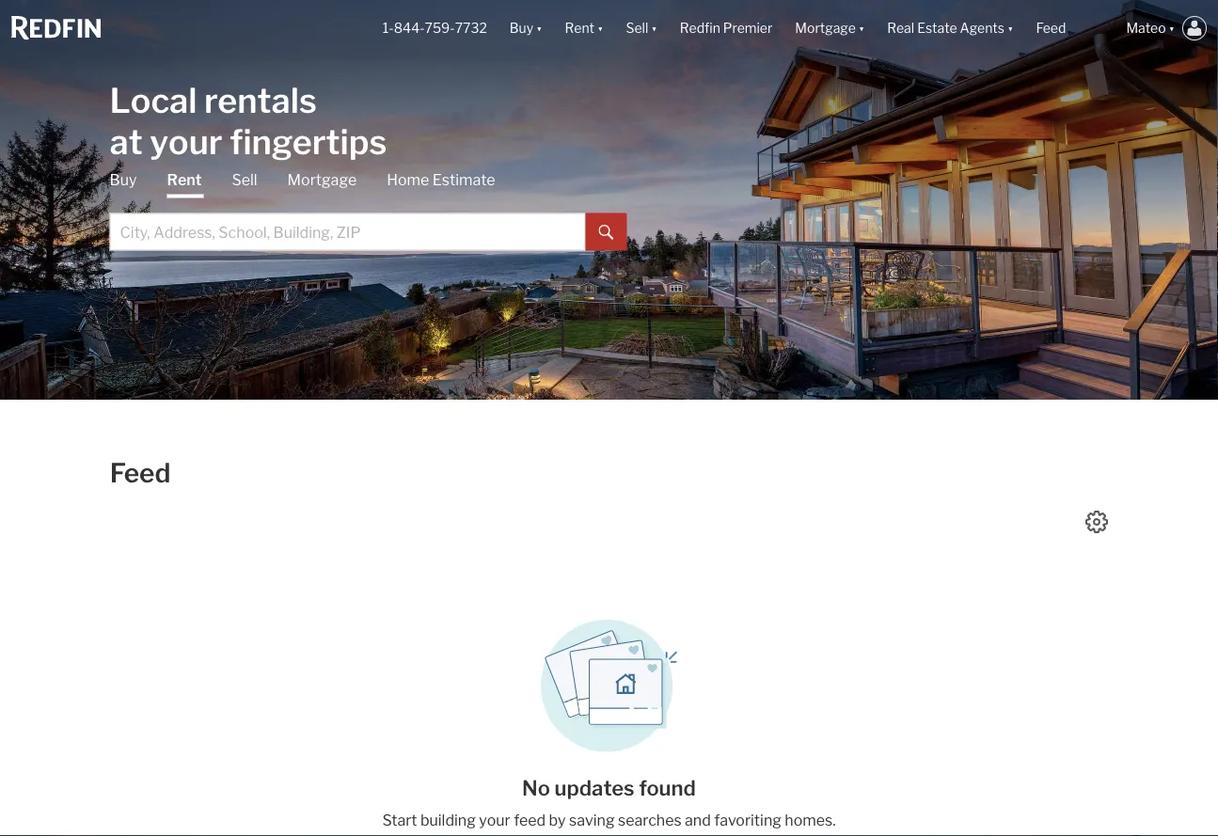 Task type: describe. For each thing, give the bounding box(es) containing it.
buy ▾ button
[[498, 0, 554, 56]]

sell link
[[232, 170, 257, 190]]

mortgage for mortgage ▾
[[795, 20, 856, 36]]

rent for rent ▾
[[565, 20, 594, 36]]

estimate
[[432, 171, 495, 189]]

favoriting
[[714, 811, 781, 830]]

▾ inside real estate agents ▾ link
[[1007, 20, 1013, 36]]

building
[[420, 811, 476, 830]]

rent ▾
[[565, 20, 603, 36]]

real
[[887, 20, 914, 36]]

homes.
[[785, 811, 836, 830]]

tab list containing buy
[[110, 170, 627, 251]]

updates
[[555, 775, 635, 800]]

redfin premier
[[680, 20, 773, 36]]

real estate agents ▾ link
[[887, 0, 1013, 56]]

real estate agents ▾ button
[[876, 0, 1025, 56]]

agents
[[960, 20, 1005, 36]]

rent link
[[167, 170, 202, 198]]

rentals
[[204, 79, 317, 121]]

no updates found
[[522, 775, 696, 800]]

fingertips
[[230, 121, 387, 162]]

mortgage link
[[287, 170, 357, 190]]

local
[[110, 79, 197, 121]]

your inside local rentals at your fingertips
[[150, 121, 223, 162]]

1 vertical spatial feed
[[110, 457, 171, 489]]

1-844-759-7732 link
[[383, 20, 487, 36]]

buy for buy
[[110, 171, 137, 189]]

mortgage ▾ button
[[795, 0, 865, 56]]

buy for buy ▾
[[510, 20, 533, 36]]

local rentals at your fingertips
[[110, 79, 387, 162]]

▾ for buy ▾
[[536, 20, 542, 36]]

mateo
[[1126, 20, 1166, 36]]

759-
[[425, 20, 455, 36]]

at
[[110, 121, 143, 162]]

estate
[[917, 20, 957, 36]]

submit search image
[[599, 225, 614, 240]]

▾ for rent ▾
[[597, 20, 603, 36]]



Task type: locate. For each thing, give the bounding box(es) containing it.
sell ▾
[[626, 20, 657, 36]]

7732
[[455, 20, 487, 36]]

buy ▾ button
[[510, 0, 542, 56]]

▾
[[536, 20, 542, 36], [597, 20, 603, 36], [651, 20, 657, 36], [859, 20, 865, 36], [1007, 20, 1013, 36], [1169, 20, 1175, 36]]

▾ for mateo ▾
[[1169, 20, 1175, 36]]

3 ▾ from the left
[[651, 20, 657, 36]]

▾ left rent ▾ on the top left
[[536, 20, 542, 36]]

buy ▾
[[510, 20, 542, 36]]

844-
[[394, 20, 425, 36]]

5 ▾ from the left
[[1007, 20, 1013, 36]]

rent for rent
[[167, 171, 202, 189]]

1 horizontal spatial rent
[[565, 20, 594, 36]]

home estimate
[[387, 171, 495, 189]]

your up rent link
[[150, 121, 223, 162]]

buy
[[510, 20, 533, 36], [110, 171, 137, 189]]

your
[[150, 121, 223, 162], [479, 811, 510, 830]]

saving
[[569, 811, 615, 830]]

▾ for sell ▾
[[651, 20, 657, 36]]

sell inside sell ▾ dropdown button
[[626, 20, 648, 36]]

feed
[[514, 811, 546, 830]]

mortgage ▾ button
[[784, 0, 876, 56]]

sell
[[626, 20, 648, 36], [232, 171, 257, 189]]

rent inside dropdown button
[[565, 20, 594, 36]]

mortgage for mortgage
[[287, 171, 357, 189]]

0 vertical spatial sell
[[626, 20, 648, 36]]

6 ▾ from the left
[[1169, 20, 1175, 36]]

sell ▾ button
[[615, 0, 669, 56]]

0 horizontal spatial rent
[[167, 171, 202, 189]]

1 horizontal spatial your
[[479, 811, 510, 830]]

feed
[[1036, 20, 1066, 36], [110, 457, 171, 489]]

rent ▾ button
[[565, 0, 603, 56]]

rent right buy ▾
[[565, 20, 594, 36]]

sell for sell
[[232, 171, 257, 189]]

1 vertical spatial buy
[[110, 171, 137, 189]]

home
[[387, 171, 429, 189]]

sell down local rentals at your fingertips
[[232, 171, 257, 189]]

tab list
[[110, 170, 627, 251]]

feed button
[[1025, 0, 1115, 56]]

mateo ▾
[[1126, 20, 1175, 36]]

buy link
[[110, 170, 137, 190]]

0 vertical spatial your
[[150, 121, 223, 162]]

0 horizontal spatial sell
[[232, 171, 257, 189]]

mortgage
[[795, 20, 856, 36], [287, 171, 357, 189]]

mortgage down fingertips
[[287, 171, 357, 189]]

▾ inside mortgage ▾ dropdown button
[[859, 20, 865, 36]]

redfin
[[680, 20, 720, 36]]

rent left sell link
[[167, 171, 202, 189]]

2 ▾ from the left
[[597, 20, 603, 36]]

1 vertical spatial rent
[[167, 171, 202, 189]]

real estate agents ▾
[[887, 20, 1013, 36]]

buy inside dropdown button
[[510, 20, 533, 36]]

▾ left sell ▾ in the right of the page
[[597, 20, 603, 36]]

1-
[[383, 20, 394, 36]]

1-844-759-7732
[[383, 20, 487, 36]]

buy down "at"
[[110, 171, 137, 189]]

▾ inside buy ▾ dropdown button
[[536, 20, 542, 36]]

no
[[522, 775, 550, 800]]

▾ inside rent ▾ dropdown button
[[597, 20, 603, 36]]

▾ left the real
[[859, 20, 865, 36]]

feed inside button
[[1036, 20, 1066, 36]]

your left "feed"
[[479, 811, 510, 830]]

sell right rent ▾ on the top left
[[626, 20, 648, 36]]

0 horizontal spatial your
[[150, 121, 223, 162]]

0 horizontal spatial buy
[[110, 171, 137, 189]]

1 vertical spatial sell
[[232, 171, 257, 189]]

buy right 7732
[[510, 20, 533, 36]]

4 ▾ from the left
[[859, 20, 865, 36]]

redfin premier button
[[669, 0, 784, 56]]

mortgage inside dropdown button
[[795, 20, 856, 36]]

▾ left redfin on the top right of the page
[[651, 20, 657, 36]]

sell for sell ▾
[[626, 20, 648, 36]]

premier
[[723, 20, 773, 36]]

1 ▾ from the left
[[536, 20, 542, 36]]

rent
[[565, 20, 594, 36], [167, 171, 202, 189]]

rent ▾ button
[[554, 0, 615, 56]]

0 vertical spatial mortgage
[[795, 20, 856, 36]]

▾ right agents
[[1007, 20, 1013, 36]]

1 horizontal spatial buy
[[510, 20, 533, 36]]

searches
[[618, 811, 682, 830]]

▾ right mateo
[[1169, 20, 1175, 36]]

mortgage left the real
[[795, 20, 856, 36]]

▾ for mortgage ▾
[[859, 20, 865, 36]]

1 horizontal spatial feed
[[1036, 20, 1066, 36]]

0 vertical spatial feed
[[1036, 20, 1066, 36]]

0 horizontal spatial mortgage
[[287, 171, 357, 189]]

1 vertical spatial mortgage
[[287, 171, 357, 189]]

mortgage ▾
[[795, 20, 865, 36]]

1 horizontal spatial sell
[[626, 20, 648, 36]]

sell ▾ button
[[626, 0, 657, 56]]

and
[[685, 811, 711, 830]]

found
[[639, 775, 696, 800]]

home estimate link
[[387, 170, 495, 190]]

start building your feed by saving searches and favoriting homes.
[[382, 811, 836, 830]]

1 vertical spatial your
[[479, 811, 510, 830]]

start
[[382, 811, 417, 830]]

0 horizontal spatial feed
[[110, 457, 171, 489]]

by
[[549, 811, 566, 830]]

1 horizontal spatial mortgage
[[795, 20, 856, 36]]

City, Address, School, Building, ZIP search field
[[110, 213, 586, 251]]

0 vertical spatial rent
[[565, 20, 594, 36]]

0 vertical spatial buy
[[510, 20, 533, 36]]

▾ inside sell ▾ dropdown button
[[651, 20, 657, 36]]



Task type: vqa. For each thing, say whether or not it's contained in the screenshot.
the bottom 'st'
no



